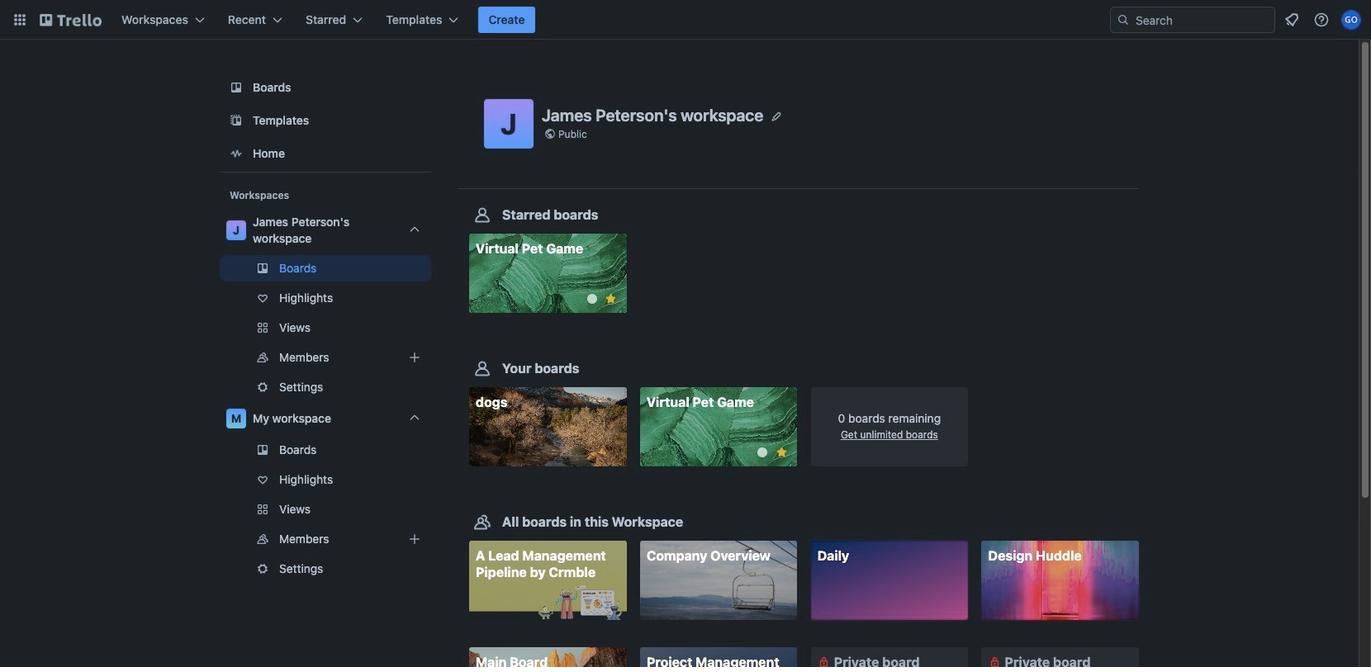 Task type: locate. For each thing, give the bounding box(es) containing it.
add image
[[405, 529, 425, 549]]

there is new activity on this board. image
[[587, 294, 597, 304]]

open information menu image
[[1313, 12, 1330, 28]]

back to home image
[[40, 7, 102, 33]]



Task type: describe. For each thing, give the bounding box(es) containing it.
0 notifications image
[[1282, 10, 1302, 30]]

search image
[[1117, 13, 1130, 26]]

home image
[[226, 144, 246, 164]]

click to unstar this board. it will be removed from your starred list. image
[[603, 292, 618, 306]]

Search field
[[1130, 8, 1274, 31]]

add image
[[405, 348, 425, 368]]

primary element
[[0, 0, 1371, 40]]

gary orlando (garyorlando) image
[[1341, 10, 1361, 30]]

template board image
[[226, 111, 246, 130]]

sm image
[[986, 654, 1003, 667]]

board image
[[226, 78, 246, 97]]

there is new activity on this board. image
[[758, 448, 768, 458]]

click to unstar this board. it will be removed from your starred list. image
[[774, 445, 789, 460]]

sm image
[[816, 654, 832, 667]]



Task type: vqa. For each thing, say whether or not it's contained in the screenshot.
the bottommost the 'Workspace'
no



